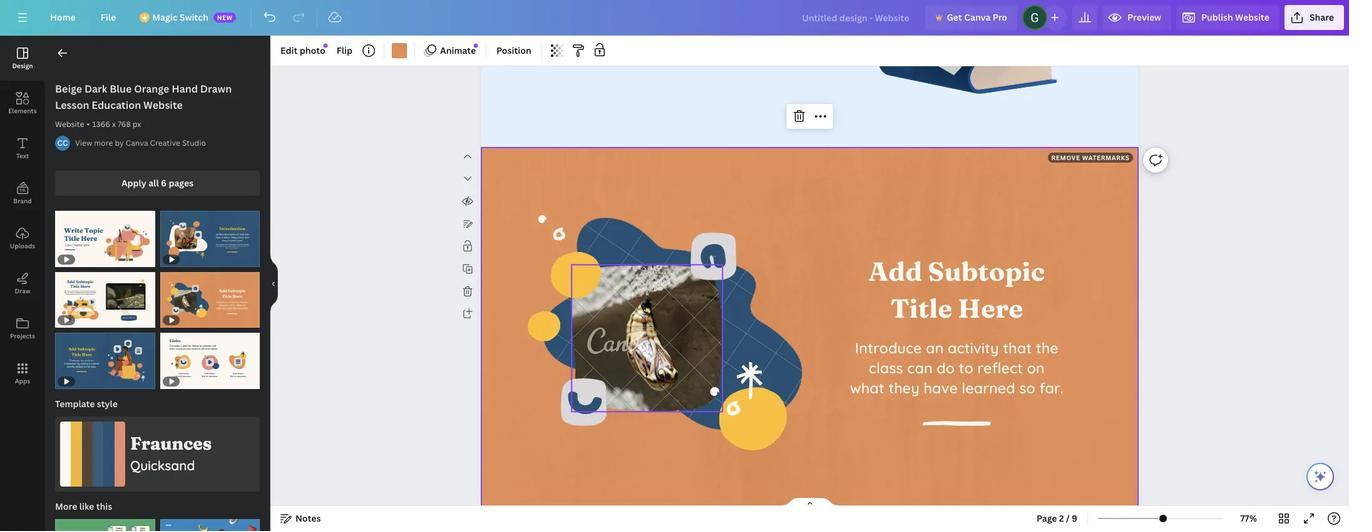 Task type: describe. For each thing, give the bounding box(es) containing it.
lesson
[[55, 98, 89, 112]]

apply all 6 pages
[[121, 177, 194, 189]]

design
[[12, 61, 33, 70]]

0 horizontal spatial canva
[[126, 138, 148, 148]]

2
[[1059, 513, 1064, 525]]

fraunces
[[130, 433, 212, 455]]

flip button
[[332, 41, 358, 61]]

that
[[1003, 339, 1032, 357]]

notes
[[296, 513, 321, 525]]

text
[[16, 152, 29, 160]]

uploads button
[[0, 216, 45, 261]]

side panel tab list
[[0, 36, 45, 396]]

so
[[1019, 379, 1035, 398]]

simple organic abstract shape image
[[566, 391, 601, 415]]

canva creative studio element
[[55, 136, 70, 151]]

#e98a4e image
[[392, 43, 407, 58]]

/
[[1066, 513, 1070, 525]]

flip
[[337, 44, 353, 56]]

get canva pro button
[[926, 5, 1018, 30]]

this
[[96, 501, 112, 513]]

aesthetic shape image
[[701, 244, 726, 269]]

title
[[890, 292, 952, 325]]

draw button
[[0, 261, 45, 306]]

Design title text field
[[792, 5, 921, 30]]

magic
[[152, 11, 177, 23]]

add subtopic title here
[[868, 256, 1045, 325]]

file
[[101, 11, 116, 23]]

style
[[97, 398, 118, 410]]

brand
[[13, 197, 32, 205]]

home
[[50, 11, 76, 23]]

x
[[112, 119, 116, 130]]

6
[[161, 177, 167, 189]]

edit photo
[[281, 44, 325, 56]]

canva assistant image
[[1313, 470, 1328, 485]]

blue orange 3d class project education website group
[[160, 512, 260, 532]]

like
[[79, 501, 94, 513]]

on
[[1027, 359, 1045, 378]]

subtopic
[[928, 256, 1045, 288]]

apply all 6 pages button
[[55, 171, 260, 196]]

abstract organic shape image
[[522, 185, 814, 463]]

77%
[[1241, 513, 1257, 525]]

position button
[[492, 41, 536, 61]]

watermarks
[[1082, 153, 1130, 162]]

can
[[907, 359, 933, 378]]

reflect
[[977, 359, 1023, 378]]

publish
[[1202, 11, 1233, 23]]

pro
[[993, 11, 1008, 23]]

home link
[[40, 5, 86, 30]]

apps
[[15, 377, 30, 386]]

what
[[850, 379, 884, 398]]

apps button
[[0, 351, 45, 396]]

uploads
[[10, 242, 35, 250]]

far.
[[1039, 379, 1064, 398]]

canva inside main menu bar
[[964, 11, 991, 23]]

page
[[1037, 513, 1057, 525]]

new image
[[474, 44, 478, 48]]

preview button
[[1103, 5, 1172, 30]]

new
[[217, 13, 233, 22]]

hide image
[[270, 254, 278, 314]]

1366
[[92, 119, 110, 130]]

more
[[55, 501, 77, 513]]

main menu bar
[[0, 0, 1349, 36]]

edit
[[281, 44, 298, 56]]

page 2 / 9
[[1037, 513, 1078, 525]]

page 2 / 9 button
[[1032, 509, 1083, 529]]

remove watermarks
[[1052, 153, 1130, 162]]

show pages image
[[780, 498, 840, 508]]

77% button
[[1229, 509, 1269, 529]]



Task type: vqa. For each thing, say whether or not it's contained in the screenshot.
date
no



Task type: locate. For each thing, give the bounding box(es) containing it.
add
[[868, 256, 922, 288]]

0 horizontal spatial website
[[55, 119, 84, 130]]

elements
[[8, 106, 37, 115]]

introduce
[[855, 339, 922, 357]]

projects
[[10, 332, 35, 341]]

text button
[[0, 126, 45, 171]]

here
[[958, 292, 1023, 325]]

cute hand drawn organic shapes image
[[690, 233, 737, 280], [560, 379, 607, 426]]

brand button
[[0, 171, 45, 216]]

new image
[[323, 44, 328, 48]]

quicksand
[[130, 458, 195, 474]]

canva creative studio image
[[55, 136, 70, 151]]

preview
[[1128, 11, 1162, 23]]

1366 x 768 px
[[92, 119, 141, 130]]

design button
[[0, 36, 45, 81]]

canva right by
[[126, 138, 148, 148]]

do
[[937, 359, 955, 378]]

get
[[947, 11, 962, 23]]

publish website button
[[1177, 5, 1280, 30]]

blue
[[110, 82, 132, 96]]

class
[[869, 359, 903, 378]]

share
[[1310, 11, 1334, 23]]

have
[[924, 379, 958, 398]]

green yellow bold geometric class education website group
[[55, 512, 155, 532]]

768
[[118, 119, 131, 130]]

0 vertical spatial canva
[[964, 11, 991, 23]]

file button
[[91, 5, 126, 30]]

to
[[959, 359, 973, 378]]

learned
[[962, 379, 1015, 398]]

education
[[92, 98, 141, 112]]

position
[[497, 44, 531, 56]]

share button
[[1285, 5, 1344, 30]]

publish website
[[1202, 11, 1270, 23]]

beige
[[55, 82, 82, 96]]

1 vertical spatial website
[[143, 98, 183, 112]]

canva left "pro"
[[964, 11, 991, 23]]

introduce an activity that the class can do to reflect on what they have learned so far.
[[850, 339, 1064, 398]]

website inside beige dark blue orange hand drawn lesson education website
[[143, 98, 183, 112]]

switch
[[180, 11, 208, 23]]

draw
[[15, 287, 30, 296]]

the
[[1036, 339, 1058, 357]]

magic switch
[[152, 11, 208, 23]]

apply
[[121, 177, 146, 189]]

website inside "dropdown button"
[[1235, 11, 1270, 23]]

remove watermarks button
[[1048, 153, 1133, 163]]

edit photo button
[[275, 41, 330, 61]]

1 horizontal spatial canva
[[964, 11, 991, 23]]

creative
[[150, 138, 180, 148]]

website down orange
[[143, 98, 183, 112]]

px
[[133, 119, 141, 130]]

website
[[1235, 11, 1270, 23], [143, 98, 183, 112], [55, 119, 84, 130]]

more like this
[[55, 501, 112, 513]]

elements button
[[0, 81, 45, 126]]

0 vertical spatial cute hand drawn organic shapes image
[[690, 233, 737, 280]]

1 vertical spatial cute hand drawn organic shapes image
[[560, 379, 607, 426]]

hand
[[172, 82, 198, 96]]

website right publish
[[1235, 11, 1270, 23]]

view more by canva creative studio
[[75, 138, 206, 148]]

remove
[[1052, 153, 1081, 162]]

orange
[[134, 82, 169, 96]]

9
[[1072, 513, 1078, 525]]

studio
[[182, 138, 206, 148]]

beige dark blue orange hand drawn lesson education website element
[[55, 211, 155, 267], [160, 211, 260, 267], [55, 272, 155, 328], [160, 272, 260, 328], [55, 333, 155, 390], [160, 333, 260, 390]]

pages
[[169, 177, 194, 189]]

website down the lesson
[[55, 119, 84, 130]]

an
[[926, 339, 944, 357]]

photo
[[300, 44, 325, 56]]

cute hand drawn organic shapes image for aesthetic shape icon at the right of page
[[690, 233, 737, 280]]

1 horizontal spatial website
[[143, 98, 183, 112]]

by
[[115, 138, 124, 148]]

dark
[[84, 82, 107, 96]]

fraunces quicksand
[[130, 433, 212, 474]]

get canva pro
[[947, 11, 1008, 23]]

animate button
[[420, 41, 481, 61]]

more
[[94, 138, 113, 148]]

drawn
[[200, 82, 232, 96]]

cute hand drawn organic shapes image for simple organic abstract shape image
[[560, 379, 607, 426]]

template
[[55, 398, 95, 410]]

0 vertical spatial website
[[1235, 11, 1270, 23]]

2 horizontal spatial website
[[1235, 11, 1270, 23]]

2 vertical spatial website
[[55, 119, 84, 130]]

they
[[888, 379, 920, 398]]

activity
[[948, 339, 999, 357]]

1 vertical spatial canva
[[126, 138, 148, 148]]

projects button
[[0, 306, 45, 351]]

view more by canva creative studio button
[[75, 137, 206, 150]]

notes button
[[275, 509, 326, 529]]

animate
[[440, 44, 476, 56]]

1 horizontal spatial cute hand drawn organic shapes image
[[690, 233, 737, 280]]

0 horizontal spatial cute hand drawn organic shapes image
[[560, 379, 607, 426]]



